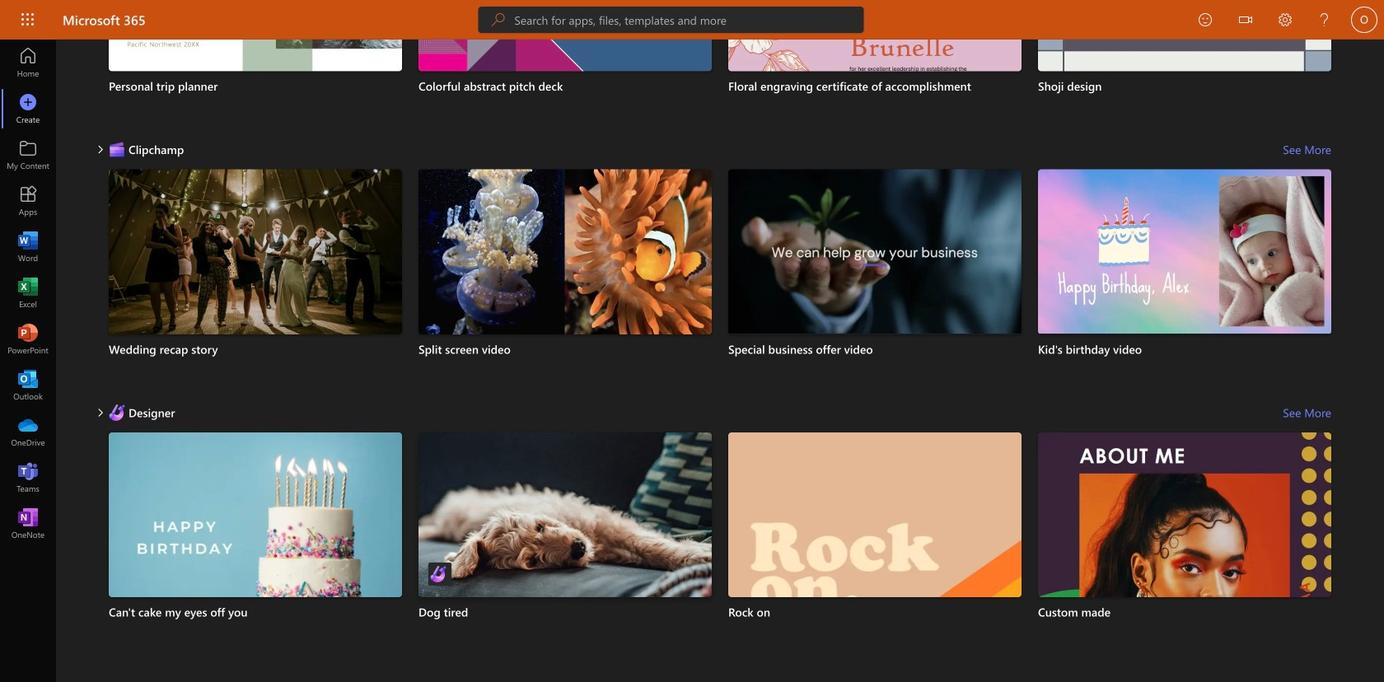 Task type: vqa. For each thing, say whether or not it's contained in the screenshot.
the Premium themes element
no



Task type: locate. For each thing, give the bounding box(es) containing it.
personal trip planner list item
[[109, 0, 402, 123]]

special business offer video list item
[[729, 169, 1022, 386]]

wedding recap story link element
[[109, 341, 402, 358]]

rock on link element
[[729, 604, 1022, 621]]

1 list from the top
[[109, 0, 1332, 130]]

excel image
[[20, 285, 36, 302]]

banner
[[0, 0, 1385, 42]]

kid's birthday video link element
[[1039, 341, 1332, 358]]

outlook image
[[20, 377, 36, 394]]

floral engraving certificate of accomplishment link element
[[729, 78, 1022, 94]]

application
[[0, 0, 1385, 682]]

onenote image
[[20, 516, 36, 532]]

None search field
[[478, 7, 864, 33]]

list
[[109, 0, 1332, 130], [109, 169, 1332, 393], [109, 433, 1332, 682]]

shoji design list item
[[1039, 0, 1332, 123]]

my content image
[[20, 147, 36, 163]]

kid's birthday video list item
[[1039, 169, 1332, 386]]

navigation
[[0, 40, 56, 547]]

onedrive image
[[20, 424, 36, 440]]

dog tired list item
[[419, 433, 712, 682]]

0 vertical spatial list
[[109, 0, 1332, 130]]

word image
[[20, 239, 36, 256]]

dog tired image
[[419, 433, 712, 682]]

personal trip planner image
[[109, 0, 402, 71]]

Search box. Suggestions appear as you type. search field
[[515, 7, 864, 33]]

2 vertical spatial list
[[109, 433, 1332, 682]]

1 vertical spatial list
[[109, 169, 1332, 393]]

powerpoint image
[[20, 331, 36, 348]]

kid's birthday video image
[[1039, 169, 1332, 334]]

custom made image
[[1039, 433, 1332, 682]]



Task type: describe. For each thing, give the bounding box(es) containing it.
can't cake my eyes off you list item
[[109, 433, 402, 678]]

create image
[[20, 101, 36, 117]]

home image
[[20, 54, 36, 71]]

wedding recap story image
[[109, 169, 402, 365]]

3 list from the top
[[109, 433, 1332, 682]]

rock on list item
[[729, 433, 1022, 678]]

personal trip planner link element
[[109, 78, 402, 94]]

designer image
[[430, 566, 447, 583]]

wedding recap story list item
[[109, 169, 402, 386]]

shoji design link element
[[1039, 78, 1332, 94]]

apps image
[[20, 193, 36, 209]]

special business offer video link element
[[729, 341, 1022, 358]]

custom made list item
[[1039, 433, 1332, 682]]

split screen video image
[[419, 169, 712, 334]]

colorful abstract pitch deck link element
[[419, 78, 712, 94]]

special business offer video image
[[729, 169, 1022, 334]]

teams image
[[20, 470, 36, 486]]

can't cake my eyes off you link element
[[109, 604, 402, 621]]

split screen video list item
[[419, 169, 712, 386]]

colorful abstract pitch deck image
[[419, 0, 712, 71]]

custom made link element
[[1039, 604, 1332, 621]]

dog tired link element
[[419, 604, 712, 621]]

rock on image
[[729, 433, 1022, 678]]

can't cake my eyes off you image
[[109, 433, 402, 678]]

shoji design image
[[1039, 0, 1332, 71]]

2 list from the top
[[109, 169, 1332, 393]]

colorful abstract pitch deck list item
[[419, 0, 712, 123]]

split screen video link element
[[419, 341, 712, 358]]



